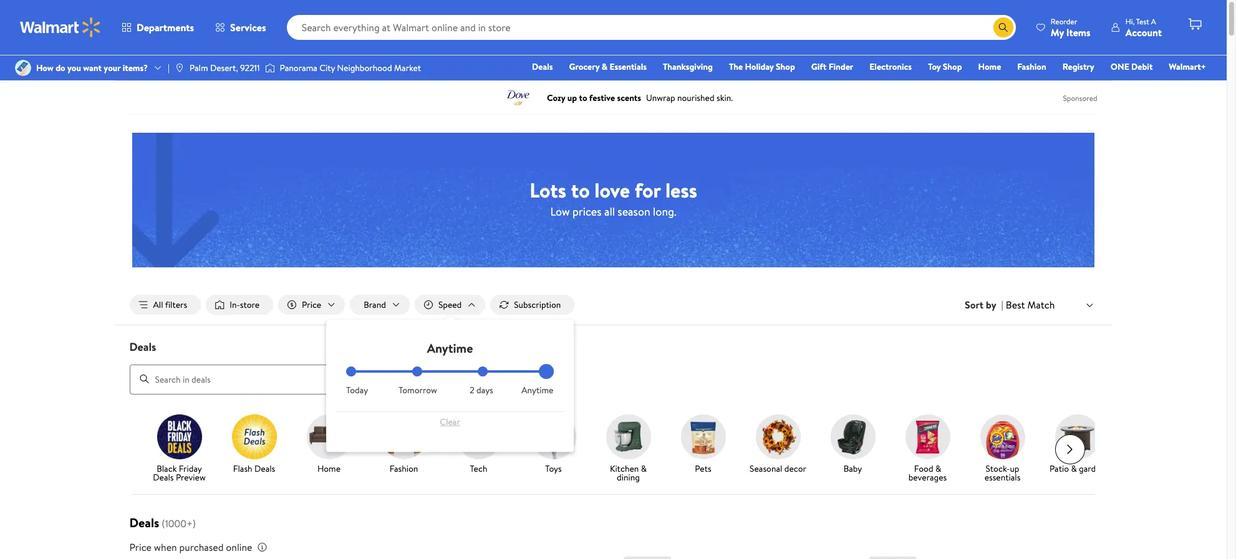 Task type: locate. For each thing, give the bounding box(es) containing it.
& for beverages
[[935, 463, 941, 475]]

city
[[319, 62, 335, 74]]

price right store
[[302, 299, 321, 311]]

flash deals image
[[232, 414, 277, 459]]

& for dining
[[641, 463, 647, 475]]

price for price when purchased online
[[129, 540, 152, 554]]

0 vertical spatial home
[[978, 60, 1001, 73]]

subscription button
[[490, 295, 575, 315]]

finder
[[829, 60, 853, 73]]

toys
[[545, 463, 562, 475]]

1 vertical spatial |
[[1001, 298, 1003, 312]]

grocery & essentials
[[569, 60, 647, 73]]

& right patio
[[1071, 463, 1077, 475]]

0 horizontal spatial fashion
[[390, 463, 418, 475]]

toy shop link
[[922, 60, 968, 74]]

best match button
[[1003, 297, 1097, 313]]

0 vertical spatial |
[[168, 62, 170, 74]]

shop right holiday
[[776, 60, 795, 73]]

(1000+)
[[162, 517, 196, 530]]

Walmart Site-Wide search field
[[287, 15, 1016, 40]]

None range field
[[346, 371, 554, 373]]

0 horizontal spatial shop
[[776, 60, 795, 73]]

grocery & essentials link
[[563, 60, 652, 74]]

in-store button
[[206, 295, 273, 315]]

1 vertical spatial home link
[[297, 414, 361, 476]]

food & beverages link
[[895, 414, 960, 484]]

fashion left registry at the top of the page
[[1017, 60, 1046, 73]]

brand
[[364, 299, 386, 311]]

anytime up how fast do you want your order? option group
[[427, 340, 473, 357]]

 image left palm
[[175, 63, 185, 73]]

grocery
[[569, 60, 600, 73]]

 image
[[15, 60, 31, 76]]

one debit link
[[1105, 60, 1158, 74]]

essentials
[[985, 471, 1021, 484]]

preview
[[176, 471, 206, 484]]

how
[[36, 62, 54, 74]]

registry link
[[1057, 60, 1100, 74]]

gift finder
[[811, 60, 853, 73]]

| right by at bottom
[[1001, 298, 1003, 312]]

 image for palm
[[175, 63, 185, 73]]

& inside kitchen & dining
[[641, 463, 647, 475]]

decor
[[784, 463, 806, 475]]

filters
[[165, 299, 187, 311]]

price inside dropdown button
[[302, 299, 321, 311]]

the holiday shop link
[[723, 60, 801, 74]]

& right dining
[[641, 463, 647, 475]]

deals
[[532, 60, 553, 73], [129, 339, 156, 355], [254, 463, 275, 475], [153, 471, 174, 484], [129, 514, 159, 531]]

0 vertical spatial fashion
[[1017, 60, 1046, 73]]

departments button
[[111, 12, 205, 42]]

& right grocery at the top left of the page
[[602, 60, 608, 73]]

0 vertical spatial price
[[302, 299, 321, 311]]

do
[[56, 62, 65, 74]]

black
[[157, 463, 177, 475]]

shop right the toy
[[943, 60, 962, 73]]

1 horizontal spatial |
[[1001, 298, 1003, 312]]

essentials
[[610, 60, 647, 73]]

home link down clear search field text icon
[[973, 60, 1007, 74]]

toys image
[[531, 414, 576, 459]]

kitchen and dining image
[[606, 414, 651, 459]]

reorder
[[1051, 16, 1077, 27]]

neighborhood
[[337, 62, 392, 74]]

 image
[[265, 62, 275, 74], [175, 63, 185, 73]]

clear button
[[346, 412, 554, 432]]

fashion link down my
[[1012, 60, 1052, 74]]

price when purchased online
[[129, 540, 252, 554]]

black friday deals preview
[[153, 463, 206, 484]]

1 vertical spatial anytime
[[522, 384, 553, 397]]

how do you want your items?
[[36, 62, 148, 74]]

search image
[[139, 374, 149, 384]]

1 horizontal spatial  image
[[265, 62, 275, 74]]

deals up search image
[[129, 339, 156, 355]]

price
[[302, 299, 321, 311], [129, 540, 152, 554]]

| left palm
[[168, 62, 170, 74]]

0 horizontal spatial price
[[129, 540, 152, 554]]

departments
[[137, 21, 194, 34]]

patio & garden
[[1050, 463, 1105, 475]]

flash
[[233, 463, 252, 475]]

lots to love for less low prices all season long.
[[530, 176, 697, 219]]

& right food
[[935, 463, 941, 475]]

2 shop from the left
[[943, 60, 962, 73]]

baby
[[844, 463, 862, 475]]

deals left the preview
[[153, 471, 174, 484]]

None radio
[[478, 367, 488, 377]]

lots to love for less. low prices all season long. image
[[132, 133, 1095, 268]]

fashion link
[[1012, 60, 1052, 74], [371, 414, 436, 476]]

Today radio
[[346, 367, 356, 377]]

0 vertical spatial anytime
[[427, 340, 473, 357]]

& inside food & beverages
[[935, 463, 941, 475]]

stock-up essentials link
[[970, 414, 1035, 484]]

seasonal decor image
[[756, 414, 800, 459]]

in-store
[[230, 299, 259, 311]]

items?
[[123, 62, 148, 74]]

0 vertical spatial fashion link
[[1012, 60, 1052, 74]]

home link down the today
[[297, 414, 361, 476]]

price left the when
[[129, 540, 152, 554]]

fashion
[[1017, 60, 1046, 73], [390, 463, 418, 475]]

1 shop from the left
[[776, 60, 795, 73]]

speed button
[[415, 295, 485, 315]]

season
[[618, 204, 650, 219]]

0 horizontal spatial anytime
[[427, 340, 473, 357]]

1 vertical spatial home
[[317, 463, 341, 475]]

patio
[[1050, 463, 1069, 475]]

Search search field
[[287, 15, 1016, 40]]

price button
[[278, 295, 345, 315]]

black friday deals image
[[157, 414, 202, 459]]

dining
[[617, 471, 640, 484]]

1 horizontal spatial shop
[[943, 60, 962, 73]]

items
[[1066, 25, 1091, 39]]

tech image
[[456, 414, 501, 459]]

0 horizontal spatial home link
[[297, 414, 361, 476]]

the
[[729, 60, 743, 73]]

1 vertical spatial price
[[129, 540, 152, 554]]

electronics link
[[864, 60, 917, 74]]

hi, test a account
[[1126, 16, 1162, 39]]

panorama city neighborhood market
[[280, 62, 421, 74]]

Deals search field
[[114, 339, 1112, 395]]

fashion down fashion image at bottom
[[390, 463, 418, 475]]

1 horizontal spatial price
[[302, 299, 321, 311]]

0 horizontal spatial home
[[317, 463, 341, 475]]

1 vertical spatial fashion link
[[371, 414, 436, 476]]

my
[[1051, 25, 1064, 39]]

home
[[978, 60, 1001, 73], [317, 463, 341, 475]]

palm desert, 92211
[[189, 62, 260, 74]]

1 horizontal spatial anytime
[[522, 384, 553, 397]]

1 horizontal spatial home link
[[973, 60, 1007, 74]]

0 horizontal spatial fashion link
[[371, 414, 436, 476]]

home link
[[973, 60, 1007, 74], [297, 414, 361, 476]]

shop inside 'link'
[[943, 60, 962, 73]]

how fast do you want your order? option group
[[346, 367, 554, 397]]

palm
[[189, 62, 208, 74]]

Tomorrow radio
[[412, 367, 422, 377]]

anytime down anytime radio
[[522, 384, 553, 397]]

1 vertical spatial fashion
[[390, 463, 418, 475]]

flash deals
[[233, 463, 275, 475]]

0 horizontal spatial |
[[168, 62, 170, 74]]

services
[[230, 21, 266, 34]]

gift finder link
[[806, 60, 859, 74]]

home down clear search field text icon
[[978, 60, 1001, 73]]

1 horizontal spatial home
[[978, 60, 1001, 73]]

home down home image
[[317, 463, 341, 475]]

1 horizontal spatial fashion link
[[1012, 60, 1052, 74]]

match
[[1027, 298, 1055, 312]]

stock-up essentials
[[985, 463, 1021, 484]]

0 horizontal spatial  image
[[175, 63, 185, 73]]

 image right 92211 in the left top of the page
[[265, 62, 275, 74]]

food & beverages
[[908, 463, 947, 484]]

best
[[1006, 298, 1025, 312]]

fashion link left 'clear'
[[371, 414, 436, 476]]



Task type: describe. For each thing, give the bounding box(es) containing it.
one debit
[[1111, 60, 1153, 73]]

& for garden
[[1071, 463, 1077, 475]]

food & beverages image
[[905, 414, 950, 459]]

deals right flash
[[254, 463, 275, 475]]

deals left grocery at the top left of the page
[[532, 60, 553, 73]]

Anytime radio
[[544, 367, 554, 377]]

price for price
[[302, 299, 321, 311]]

tomorrow
[[399, 384, 437, 397]]

in-
[[230, 299, 240, 311]]

patio & garden image
[[1055, 414, 1100, 459]]

all filters
[[153, 299, 187, 311]]

online
[[226, 540, 252, 554]]

deals inside search field
[[129, 339, 156, 355]]

garden
[[1079, 463, 1105, 475]]

today
[[346, 384, 368, 397]]

lots
[[530, 176, 566, 204]]

baby image
[[830, 414, 875, 459]]

seasonal decor
[[750, 463, 806, 475]]

clear search field text image
[[978, 22, 988, 32]]

toy
[[928, 60, 941, 73]]

deals inside black friday deals preview
[[153, 471, 174, 484]]

subscription
[[514, 299, 561, 311]]

kitchen
[[610, 463, 639, 475]]

debit
[[1131, 60, 1153, 73]]

& for essentials
[[602, 60, 608, 73]]

sort by |
[[965, 298, 1003, 312]]

seasonal decor link
[[746, 414, 810, 476]]

your
[[104, 62, 121, 74]]

beverages
[[908, 471, 947, 484]]

pets image
[[681, 414, 726, 459]]

a
[[1151, 16, 1156, 27]]

want
[[83, 62, 102, 74]]

| inside sort and filter section element
[[1001, 298, 1003, 312]]

less
[[665, 176, 697, 204]]

black friday deals preview link
[[147, 414, 212, 484]]

0 vertical spatial home link
[[973, 60, 1007, 74]]

all filters button
[[129, 295, 201, 315]]

purchased
[[179, 540, 224, 554]]

hi,
[[1126, 16, 1135, 27]]

clear
[[440, 416, 460, 428]]

pets link
[[671, 414, 736, 476]]

home image
[[307, 414, 351, 459]]

test
[[1136, 16, 1149, 27]]

1 horizontal spatial fashion
[[1017, 60, 1046, 73]]

prices
[[573, 204, 602, 219]]

flash deals link
[[222, 414, 287, 476]]

the holiday shop
[[729, 60, 795, 73]]

market
[[394, 62, 421, 74]]

search icon image
[[998, 22, 1008, 32]]

up
[[1010, 463, 1019, 475]]

fashion image
[[381, 414, 426, 459]]

next slide for chipmodulewithimages list image
[[1055, 434, 1085, 464]]

thanksgiving
[[663, 60, 713, 73]]

account
[[1126, 25, 1162, 39]]

holiday
[[745, 60, 774, 73]]

cart contains 0 items total amount $0.00 image
[[1187, 17, 1202, 32]]

all
[[153, 299, 163, 311]]

to
[[571, 176, 590, 204]]

registry
[[1063, 60, 1094, 73]]

one
[[1111, 60, 1129, 73]]

thanksgiving link
[[657, 60, 718, 74]]

you
[[67, 62, 81, 74]]

walmart image
[[20, 17, 101, 37]]

panorama
[[280, 62, 317, 74]]

Search in deals search field
[[129, 365, 506, 395]]

low
[[550, 204, 570, 219]]

 image for panorama
[[265, 62, 275, 74]]

2 days
[[470, 384, 493, 397]]

anytime inside how fast do you want your order? option group
[[522, 384, 553, 397]]

stock-up essentials image
[[980, 414, 1025, 459]]

gift
[[811, 60, 827, 73]]

baby link
[[820, 414, 885, 476]]

love
[[595, 176, 630, 204]]

shop inside "link"
[[776, 60, 795, 73]]

deals up the when
[[129, 514, 159, 531]]

walmart+ link
[[1163, 60, 1212, 74]]

when
[[154, 540, 177, 554]]

tech
[[470, 463, 487, 475]]

by
[[986, 298, 996, 312]]

patio & garden link
[[1045, 414, 1110, 476]]

pets
[[695, 463, 711, 475]]

toy shop
[[928, 60, 962, 73]]

sort and filter section element
[[114, 285, 1112, 325]]

best match
[[1006, 298, 1055, 312]]

deals (1000+)
[[129, 514, 196, 531]]

legal information image
[[257, 542, 267, 552]]

sponsored
[[1063, 93, 1097, 103]]

food
[[914, 463, 933, 475]]

long.
[[653, 204, 676, 219]]

friday
[[179, 463, 202, 475]]

reorder my items
[[1051, 16, 1091, 39]]

tech link
[[446, 414, 511, 476]]

sort
[[965, 298, 983, 312]]

92211
[[240, 62, 260, 74]]

all
[[604, 204, 615, 219]]

store
[[240, 299, 259, 311]]



Task type: vqa. For each thing, say whether or not it's contained in the screenshot.
Opal™ at the left bottom of page
no



